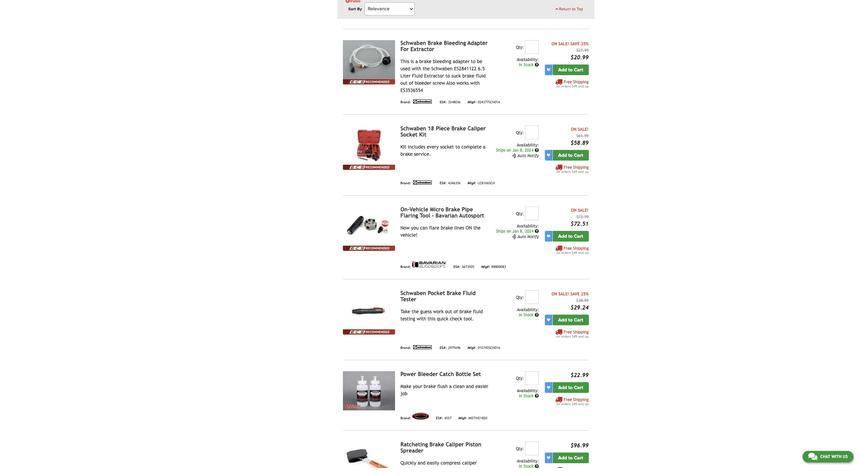 Task type: describe. For each thing, give the bounding box(es) containing it.
now you can flare brake lines on the vehicle!
[[401, 225, 481, 238]]

add for $29.24
[[559, 317, 567, 323]]

fluid inside this is a brake bleeding adapter to be used with the schwaben es2841122 6.5 liter fluid extractor to suck brake fluid out of bleeder screw also works with es3536554
[[412, 73, 423, 78]]

works
[[457, 80, 469, 86]]

auto for on-vehicle micro brake pipe flaring tool - bavarian autosport
[[518, 234, 527, 239]]

with down is
[[412, 66, 422, 71]]

return to top link
[[556, 6, 584, 12]]

check
[[450, 316, 463, 321]]

spreader
[[401, 447, 424, 454]]

add to cart button for $20.99
[[553, 64, 589, 75]]

brake inside schwaben pocket brake fluid tester
[[447, 290, 462, 296]]

of inside take the guess work out of brake fluid testing with this quick check tool.
[[454, 309, 458, 314]]

the inside now you can flare brake lines on the vehicle!
[[474, 225, 481, 231]]

power
[[401, 371, 417, 377]]

1895871
[[445, 15, 457, 19]]

bottle
[[456, 371, 472, 377]]

lines
[[455, 225, 465, 231]]

3 schwaben - corporate logo image from the top
[[413, 345, 433, 349]]

every
[[427, 144, 439, 150]]

bavarian
[[436, 212, 458, 219]]

flush
[[438, 384, 448, 389]]

be
[[477, 59, 483, 64]]

6 availability: from the top
[[517, 459, 539, 464]]

lcb166sch
[[478, 181, 495, 185]]

up for $29.24
[[585, 335, 589, 338]]

cart for $29.24
[[574, 317, 584, 323]]

add to cart for $29.24
[[559, 317, 584, 323]]

add to wish list image for $29.24
[[547, 318, 551, 322]]

mfg#: for schwaben brake bleeding adapter for extractor
[[468, 100, 477, 104]]

kit inside kit includes every socket to complete a brake service.
[[401, 144, 407, 150]]

add for $58.89
[[559, 152, 567, 158]]

ships for on-vehicle micro brake pipe flaring tool - bavarian autosport
[[496, 229, 506, 234]]

bleeding
[[433, 59, 452, 64]]

a inside make your brake flush a clean and easier job
[[449, 384, 452, 389]]

free for $20.99
[[564, 80, 572, 84]]

pocket
[[428, 290, 445, 296]]

to left be
[[471, 59, 476, 64]]

and down $20.99
[[579, 84, 584, 88]]

schwaben 18 piece brake caliper socket kit link
[[401, 125, 486, 138]]

5 add from the top
[[559, 385, 567, 390]]

for
[[401, 46, 409, 52]]

micro
[[430, 206, 444, 213]]

to down $96.99
[[569, 455, 573, 461]]

3 add to wish list image from the top
[[547, 456, 551, 460]]

your
[[413, 384, 423, 389]]

to down the '$29.24'
[[569, 317, 573, 323]]

$49 for $72.51
[[572, 251, 578, 255]]

return to top
[[558, 7, 584, 11]]

tool.
[[464, 316, 474, 321]]

piece
[[436, 125, 450, 132]]

vehicle
[[410, 206, 429, 213]]

easily
[[427, 460, 440, 466]]

es2841122
[[454, 66, 477, 71]]

schwaben brake bleeding adapter for extractor link
[[401, 40, 488, 52]]

this is a brake bleeding adapter to be used with the schwaben es2841122 6.5 liter fluid extractor to suck brake fluid out of bleeder screw also works with es3536554
[[401, 59, 486, 93]]

suck
[[452, 73, 461, 78]]

in stock for $20.99
[[519, 62, 535, 67]]

on-
[[401, 206, 410, 213]]

5 shipping from the top
[[574, 397, 589, 402]]

add to cart button for $72.51
[[553, 231, 589, 242]]

return
[[560, 7, 571, 11]]

on inside now you can flare brake lines on the vehicle!
[[466, 225, 472, 231]]

availability: for $29.24
[[517, 307, 539, 312]]

up for $20.99
[[585, 84, 589, 88]]

to down $72.51
[[569, 233, 573, 239]]

schwaben - corporate logo image for socket
[[413, 180, 433, 185]]

to down $20.99
[[569, 67, 573, 73]]

and down $58.89
[[579, 170, 584, 174]]

shipping for $58.89
[[574, 165, 589, 170]]

$72.51
[[571, 221, 589, 227]]

schwaben 18 piece brake caliper socket kit
[[401, 125, 486, 138]]

adapter
[[453, 59, 470, 64]]

kit inside the schwaben 18 piece brake caliper socket kit
[[419, 131, 427, 138]]

$49 for $20.99
[[572, 84, 578, 88]]

jan for on-vehicle micro brake pipe flaring tool - bavarian autosport
[[513, 229, 519, 234]]

auto notify link for schwaben 18 piece brake caliper socket kit
[[512, 153, 539, 158]]

5 $49 from the top
[[572, 402, 578, 406]]

schwaben brake bleeding adapter for extractor
[[401, 40, 488, 52]]

on for $29.24
[[552, 292, 558, 296]]

es#: 3248036
[[440, 100, 461, 104]]

guess
[[421, 309, 432, 314]]

$20.99
[[571, 54, 589, 61]]

$49 for $29.24
[[572, 335, 578, 338]]

3248036
[[448, 100, 461, 104]]

5 orders from the top
[[562, 402, 571, 406]]

availability: for $72.51
[[517, 224, 539, 228]]

add for $72.51
[[559, 233, 567, 239]]

$29.24
[[571, 304, 589, 311]]

shipping for $72.51
[[574, 246, 589, 251]]

es#: for catch
[[436, 416, 443, 420]]

bav auto tools - corporate logo image
[[413, 261, 447, 268]]

question circle image for $58.89
[[535, 148, 539, 152]]

on sale!                         save 25% $38.99 $29.24
[[552, 292, 589, 311]]

sale! for $72.51
[[578, 208, 589, 213]]

of inside this is a brake bleeding adapter to be used with the schwaben es2841122 6.5 liter fluid extractor to suck brake fluid out of bleeder screw also works with es3536554
[[409, 80, 414, 86]]

qty: for on-vehicle micro brake pipe flaring tool - bavarian autosport
[[516, 211, 524, 216]]

free shipping on orders $49 and up for $58.89
[[557, 165, 589, 174]]

tool
[[420, 212, 431, 219]]

add to cart for $72.51
[[559, 233, 584, 239]]

bleeder
[[418, 371, 438, 377]]

25% for $20.99
[[581, 41, 589, 46]]

job
[[401, 391, 408, 396]]

sale! for $29.24
[[559, 292, 570, 296]]

question circle image
[[535, 229, 539, 233]]

pistons.
[[401, 467, 418, 468]]

on sale!                         save 25% $27.99 $20.99
[[552, 41, 589, 61]]

tester
[[401, 296, 417, 303]]

cart for $58.89
[[574, 152, 584, 158]]

on for $72.51
[[571, 208, 577, 213]]

question circle image for $29.24
[[535, 313, 539, 317]]

es3536554
[[401, 87, 423, 93]]

$58.89
[[571, 140, 589, 146]]

schwaben for brake
[[401, 40, 426, 46]]

3 stock from the top
[[524, 394, 534, 398]]

add to cart button for $29.24
[[553, 315, 589, 325]]

2975696
[[448, 346, 461, 350]]

es#: 1895871
[[436, 15, 457, 19]]

3 in from the top
[[519, 394, 523, 398]]

kit includes every socket to complete a brake service.
[[401, 144, 486, 157]]

power bleeder catch bottle set
[[401, 371, 481, 377]]

brand: for on-vehicle micro brake pipe flaring tool - bavarian autosport
[[401, 265, 411, 269]]

es#3248036 - 024377sch01a - schwaben brake bleeding adapter for extractor - this is a brake bleeding adapter to be used with the schwaben es2841122 6.5 liter fluid extractor to suck brake fluid out of bleeder screw also works with es3536554 - schwaben - audi bmw volkswagen mercedes benz mini porsche image
[[343, 40, 395, 79]]

free for $72.51
[[564, 246, 572, 251]]

brake inside ratcheting brake caliper piston spreader
[[430, 441, 444, 448]]

stock for $20.99
[[524, 62, 534, 67]]

3 add to wish list image from the top
[[547, 386, 551, 389]]

qty: for power bleeder catch bottle set
[[516, 376, 524, 381]]

and down the '$29.24'
[[579, 335, 584, 338]]

ecs tuning recommends this product. image for flaring
[[343, 246, 395, 251]]

es#: for brake
[[440, 346, 447, 350]]

motive - corporate logo image for es#: 4557
[[413, 413, 429, 420]]

qty: for schwaben pocket brake fluid tester
[[516, 295, 524, 300]]

ratcheting brake caliper piston spreader link
[[401, 441, 482, 454]]

mfg#: b8800083
[[482, 265, 506, 269]]

on-vehicle micro brake pipe flaring tool - bavarian autosport link
[[401, 206, 485, 219]]

6 cart from the top
[[574, 455, 584, 461]]

fluid inside this is a brake bleeding adapter to be used with the schwaben es2841122 6.5 liter fluid extractor to suck brake fluid out of bleeder screw also works with es3536554
[[476, 73, 486, 78]]

auto for schwaben 18 piece brake caliper socket kit
[[518, 153, 527, 158]]

to down $22.99
[[569, 385, 573, 390]]

us
[[844, 454, 848, 459]]

brake inside kit includes every socket to complete a brake service.
[[401, 151, 413, 157]]

compress
[[441, 460, 461, 466]]

5 availability: from the top
[[517, 388, 539, 393]]

vehicle!
[[401, 232, 418, 238]]

stock for $29.24
[[524, 313, 534, 317]]

-
[[432, 212, 434, 219]]

orders for $29.24
[[562, 335, 571, 338]]

8, for schwaben 18 piece brake caliper socket kit
[[520, 148, 524, 153]]

es#: 4557
[[436, 416, 452, 420]]

the inside this is a brake bleeding adapter to be used with the schwaben es2841122 6.5 liter fluid extractor to suck brake fluid out of bleeder screw also works with es3536554
[[423, 66, 430, 71]]

chat with us link
[[803, 451, 854, 463]]

is
[[411, 59, 414, 64]]

free shipping on orders $49 and up for $20.99
[[557, 80, 589, 88]]

take
[[401, 309, 411, 314]]

18
[[428, 125, 435, 132]]

adapter
[[468, 40, 488, 46]]

catch
[[440, 371, 454, 377]]

motive1820
[[469, 416, 488, 420]]

can
[[420, 225, 428, 231]]

up for $58.89
[[585, 170, 589, 174]]

testing
[[401, 316, 416, 321]]

to down $58.89
[[569, 152, 573, 158]]

on for $20.99
[[552, 41, 558, 46]]

3673925
[[462, 265, 475, 269]]

sort
[[349, 7, 356, 11]]

cart for $20.99
[[574, 67, 584, 73]]

free shipping on orders $49 and up for $72.51
[[557, 246, 589, 255]]

save for $29.24
[[571, 292, 580, 296]]

socket
[[401, 131, 418, 138]]

6 add to cart from the top
[[559, 455, 584, 461]]

schwaben for pocket
[[401, 290, 426, 296]]

schwaben - corporate logo image for extractor
[[413, 99, 433, 104]]

fluid inside schwaben pocket brake fluid tester
[[463, 290, 476, 296]]

now
[[401, 225, 410, 231]]

brake down "es2841122"
[[463, 73, 475, 78]]

fluid inside take the guess work out of brake fluid testing with this quick check tool.
[[473, 309, 483, 314]]

mfg#: for on-vehicle micro brake pipe flaring tool - bavarian autosport
[[482, 265, 490, 269]]

you
[[411, 225, 419, 231]]

5 question circle image from the top
[[535, 464, 539, 468]]

orders for $20.99
[[562, 84, 571, 88]]

ratcheting
[[401, 441, 428, 448]]

and down $72.51
[[579, 251, 584, 255]]

4346356
[[448, 181, 461, 185]]



Task type: vqa. For each thing, say whether or not it's contained in the screenshot.
ships to the bottom
yes



Task type: locate. For each thing, give the bounding box(es) containing it.
1 vertical spatial extractor
[[424, 73, 444, 78]]

free down $58.89
[[564, 165, 572, 170]]

1 vertical spatial stock
[[524, 313, 534, 317]]

4 brand: from the top
[[401, 265, 411, 269]]

es#4557 - motive1820 - power bleeder catch bottle set - make your brake flush a clean and easier job - motive - audi bmw volkswagen mercedes benz mini porsche image
[[343, 371, 395, 410]]

sale! for $58.89
[[578, 127, 589, 132]]

1 vertical spatial auto
[[518, 234, 527, 239]]

fluid
[[476, 73, 486, 78], [473, 309, 483, 314]]

out
[[401, 80, 408, 86], [445, 309, 453, 314]]

save inside on sale!                         save 25% $27.99 $20.99
[[571, 41, 580, 46]]

1 question circle image from the top
[[535, 63, 539, 67]]

1 vertical spatial kit
[[401, 144, 407, 150]]

schwaben pocket brake fluid tester link
[[401, 290, 476, 303]]

6.5
[[478, 66, 485, 71]]

add to cart for $20.99
[[559, 67, 584, 73]]

1 vertical spatial notify
[[528, 234, 539, 239]]

brand: for schwaben pocket brake fluid tester
[[401, 346, 411, 350]]

0 vertical spatial auto notify link
[[512, 153, 539, 158]]

0 vertical spatial ships
[[496, 148, 506, 153]]

2 up from the top
[[585, 170, 589, 174]]

of up the check
[[454, 309, 458, 314]]

auto notify for $58.89
[[518, 153, 539, 158]]

orders for $72.51
[[562, 251, 571, 255]]

on inside on sale!                         save 25% $27.99 $20.99
[[552, 41, 558, 46]]

0 vertical spatial the
[[423, 66, 430, 71]]

fluid up tool.
[[463, 290, 476, 296]]

up down $20.99
[[585, 84, 589, 88]]

schwaben up take on the bottom of the page
[[401, 290, 426, 296]]

brake right pocket
[[447, 290, 462, 296]]

free shipping on orders $49 and up down $22.99
[[557, 397, 589, 406]]

0 vertical spatial in
[[519, 62, 523, 67]]

brake up easily
[[430, 441, 444, 448]]

8,
[[520, 148, 524, 153], [520, 229, 524, 234]]

1 horizontal spatial fluid
[[463, 290, 476, 296]]

0 vertical spatial fluid
[[476, 73, 486, 78]]

mfg#:
[[464, 15, 473, 19], [468, 100, 477, 104], [468, 181, 477, 185], [482, 265, 490, 269], [468, 346, 477, 350], [459, 416, 468, 420]]

1 add to cart from the top
[[559, 67, 584, 73]]

shipping for $29.24
[[574, 330, 589, 335]]

6 add from the top
[[559, 455, 567, 461]]

2 in from the top
[[519, 313, 523, 317]]

mfg#: for power bleeder catch bottle set
[[459, 416, 468, 420]]

1 auto from the top
[[518, 153, 527, 158]]

0 vertical spatial extractor
[[411, 46, 435, 52]]

es#: for micro
[[454, 265, 461, 269]]

25% up $27.99
[[581, 41, 589, 46]]

with inside take the guess work out of brake fluid testing with this quick check tool.
[[417, 316, 426, 321]]

fluid up tool.
[[473, 309, 483, 314]]

a right flush
[[449, 384, 452, 389]]

2 add to cart from the top
[[559, 152, 584, 158]]

save inside on sale!                         save 25% $38.99 $29.24
[[571, 292, 580, 296]]

es#: for piece
[[440, 181, 447, 185]]

brake right your at left bottom
[[424, 384, 436, 389]]

kit left includes
[[401, 144, 407, 150]]

es#: for bleeding
[[440, 100, 447, 104]]

0 horizontal spatial fluid
[[412, 73, 423, 78]]

3 in stock from the top
[[519, 394, 535, 398]]

save up $27.99
[[571, 41, 580, 46]]

in for $29.24
[[519, 313, 523, 317]]

0 horizontal spatial caliper
[[446, 441, 464, 448]]

1 8, from the top
[[520, 148, 524, 153]]

auto notify down question circle image at the top
[[518, 234, 539, 239]]

1 in stock from the top
[[519, 62, 535, 67]]

0 horizontal spatial of
[[409, 80, 414, 86]]

es#: left 2975696
[[440, 346, 447, 350]]

schwaben down bleeding
[[432, 66, 453, 71]]

1 $49 from the top
[[572, 84, 578, 88]]

1 vertical spatial auto notify
[[518, 234, 539, 239]]

0 vertical spatial notify
[[528, 153, 539, 158]]

5 free from the top
[[564, 397, 572, 402]]

free for $29.24
[[564, 330, 572, 335]]

0 vertical spatial auto notify
[[518, 153, 539, 158]]

wifi image
[[512, 153, 516, 158]]

3 ecs tuning recommends this product. image from the top
[[343, 246, 395, 251]]

extractor inside the schwaben brake bleeding adapter for extractor
[[411, 46, 435, 52]]

brake inside the schwaben brake bleeding adapter for extractor
[[428, 40, 443, 46]]

add to cart down $20.99
[[559, 67, 584, 73]]

used
[[401, 66, 411, 71]]

6 add to cart button from the top
[[553, 453, 589, 463]]

1 in from the top
[[519, 62, 523, 67]]

2 schwaben - corporate logo image from the top
[[413, 180, 433, 185]]

flaring
[[401, 212, 418, 219]]

2 auto from the top
[[518, 234, 527, 239]]

1 vertical spatial the
[[474, 225, 481, 231]]

1 qty: from the top
[[516, 45, 524, 50]]

caliper up "complete"
[[468, 125, 486, 132]]

jan up wifi image
[[513, 148, 519, 153]]

ratcheting brake caliper piston spreader
[[401, 441, 482, 454]]

b8800083
[[492, 265, 506, 269]]

extractor up is
[[411, 46, 435, 52]]

this
[[428, 316, 436, 321]]

on
[[557, 84, 561, 88], [507, 148, 512, 153], [557, 170, 561, 174], [507, 229, 512, 234], [557, 251, 561, 255], [557, 335, 561, 338], [557, 402, 561, 406]]

0 vertical spatial caliper
[[468, 125, 486, 132]]

on inside on sale! $73.99 $72.51
[[571, 208, 577, 213]]

0 vertical spatial a
[[416, 59, 418, 64]]

1 availability: from the top
[[517, 57, 539, 62]]

up
[[585, 84, 589, 88], [585, 170, 589, 174], [585, 251, 589, 255], [585, 335, 589, 338], [585, 402, 589, 406]]

0 vertical spatial jan
[[513, 148, 519, 153]]

socket
[[440, 144, 454, 150]]

motive - corporate logo image
[[413, 11, 429, 18], [413, 413, 429, 420]]

schwaben - corporate logo image up vehicle
[[413, 180, 433, 185]]

save up $38.99
[[571, 292, 580, 296]]

1 free shipping on orders $49 and up from the top
[[557, 80, 589, 88]]

1 cart from the top
[[574, 67, 584, 73]]

2 auto notify from the top
[[518, 234, 539, 239]]

$49 for $58.89
[[572, 170, 578, 174]]

brake right the piece
[[452, 125, 466, 132]]

0 vertical spatial save
[[571, 41, 580, 46]]

motive - corporate logo image left es#: 4557
[[413, 413, 429, 420]]

1 auto notify from the top
[[518, 153, 539, 158]]

0 vertical spatial of
[[409, 80, 414, 86]]

ships for schwaben 18 piece brake caliper socket kit
[[496, 148, 506, 153]]

work
[[434, 309, 444, 314]]

to left top on the top right of the page
[[572, 7, 576, 11]]

1 vertical spatial 25%
[[581, 292, 589, 296]]

4 $49 from the top
[[572, 335, 578, 338]]

1 motive - corporate logo image from the top
[[413, 11, 429, 18]]

comments image
[[809, 452, 818, 461]]

5 add to cart from the top
[[559, 385, 584, 390]]

1 vertical spatial fluid
[[463, 290, 476, 296]]

schwaben up is
[[401, 40, 426, 46]]

save for $20.99
[[571, 41, 580, 46]]

add to cart down $58.89
[[559, 152, 584, 158]]

make
[[401, 384, 412, 389]]

2 8, from the top
[[520, 229, 524, 234]]

1 save from the top
[[571, 41, 580, 46]]

shipping down the '$29.24'
[[574, 330, 589, 335]]

and inside the quickly and easily compress caliper pistons.
[[418, 460, 426, 466]]

schwaben pocket brake fluid tester
[[401, 290, 476, 303]]

4 up from the top
[[585, 335, 589, 338]]

2 motive - corporate logo image from the top
[[413, 413, 429, 420]]

and inside make your brake flush a clean and easier job
[[466, 384, 474, 389]]

3 add from the top
[[559, 233, 567, 239]]

8, for on-vehicle micro brake pipe flaring tool - bavarian autosport
[[520, 229, 524, 234]]

quickly and easily compress caliper pistons.
[[401, 460, 477, 468]]

complete
[[462, 144, 482, 150]]

add to cart button
[[553, 64, 589, 75], [553, 150, 589, 161], [553, 231, 589, 242], [553, 315, 589, 325], [553, 382, 589, 393], [553, 453, 589, 463]]

in for $20.99
[[519, 62, 523, 67]]

add to wish list image
[[547, 68, 551, 71], [547, 234, 551, 238], [547, 386, 551, 389]]

add to cart for $58.89
[[559, 152, 584, 158]]

6 brand: from the top
[[401, 416, 411, 420]]

chat
[[821, 454, 831, 459]]

with left us
[[832, 454, 842, 459]]

2 vertical spatial in stock
[[519, 394, 535, 398]]

1 free from the top
[[564, 80, 572, 84]]

0 vertical spatial schwaben - corporate logo image
[[413, 99, 433, 104]]

add to cart button down $96.99
[[553, 453, 589, 463]]

cart down $72.51
[[574, 233, 584, 239]]

1 vertical spatial out
[[445, 309, 453, 314]]

brake inside make your brake flush a clean and easier job
[[424, 384, 436, 389]]

orders down $58.89
[[562, 170, 571, 174]]

schwaben inside the schwaben brake bleeding adapter for extractor
[[401, 40, 426, 46]]

1 stock from the top
[[524, 62, 534, 67]]

jan
[[513, 148, 519, 153], [513, 229, 519, 234]]

3 $49 from the top
[[572, 251, 578, 255]]

0 vertical spatial motive - corporate logo image
[[413, 11, 429, 18]]

4 shipping from the top
[[574, 330, 589, 335]]

5 cart from the top
[[574, 385, 584, 390]]

1 ships on jan 8, 2024 from the top
[[496, 148, 535, 153]]

free shipping on orders $49 and up down the '$29.24'
[[557, 330, 589, 338]]

add to wish list image for $58.89
[[547, 153, 551, 157]]

jan for schwaben 18 piece brake caliper socket kit
[[513, 148, 519, 153]]

schwaben inside this is a brake bleeding adapter to be used with the schwaben es2841122 6.5 liter fluid extractor to suck brake fluid out of bleeder screw also works with es3536554
[[432, 66, 453, 71]]

auto notify
[[518, 153, 539, 158], [518, 234, 539, 239]]

auto notify for $72.51
[[518, 234, 539, 239]]

2 notify from the top
[[528, 234, 539, 239]]

mfg#: left 'b8800083' at the bottom of the page
[[482, 265, 490, 269]]

1 vertical spatial caliper
[[446, 441, 464, 448]]

extractor
[[411, 46, 435, 52], [424, 73, 444, 78]]

the down autosport at top right
[[474, 225, 481, 231]]

availability: for $58.89
[[517, 143, 539, 147]]

2 shipping from the top
[[574, 165, 589, 170]]

0 vertical spatial kit
[[419, 131, 427, 138]]

4 add from the top
[[559, 317, 567, 323]]

1 vertical spatial add to wish list image
[[547, 318, 551, 322]]

shipping
[[574, 80, 589, 84], [574, 165, 589, 170], [574, 246, 589, 251], [574, 330, 589, 335], [574, 397, 589, 402]]

es#4346356 - lcb166sch - schwaben 18 piece brake caliper socket kit - kit includes every socket to complete a brake service. - schwaben - audi bmw volkswagen mercedes benz mini porsche image
[[343, 126, 395, 165]]

availability: for $20.99
[[517, 57, 539, 62]]

sort by
[[349, 7, 362, 11]]

25% inside on sale!                         save 25% $27.99 $20.99
[[581, 41, 589, 46]]

1 ecs tuning recommends this product. image from the top
[[343, 79, 395, 84]]

schwaben - corporate logo image down the es3536554
[[413, 99, 433, 104]]

add to cart down $96.99
[[559, 455, 584, 461]]

brand: for schwaben 18 piece brake caliper socket kit
[[401, 181, 411, 185]]

mfg#: 024377sch01a
[[468, 100, 500, 104]]

and left easily
[[418, 460, 426, 466]]

and right clean
[[466, 384, 474, 389]]

shipping down $20.99
[[574, 80, 589, 84]]

kit left 18
[[419, 131, 427, 138]]

0 vertical spatial stock
[[524, 62, 534, 67]]

on inside on sale!                         save 25% $38.99 $29.24
[[552, 292, 558, 296]]

2 vertical spatial schwaben - corporate logo image
[[413, 345, 433, 349]]

1 vertical spatial ships on jan 8, 2024
[[496, 229, 535, 234]]

in
[[519, 62, 523, 67], [519, 313, 523, 317], [519, 394, 523, 398]]

question circle image
[[535, 63, 539, 67], [535, 148, 539, 152], [535, 313, 539, 317], [535, 394, 539, 398], [535, 464, 539, 468]]

on sale! $61.99 $58.89
[[571, 127, 589, 146]]

4 add to cart button from the top
[[553, 315, 589, 325]]

brake right is
[[420, 59, 432, 64]]

1 vertical spatial of
[[454, 309, 458, 314]]

in stock for $29.24
[[519, 313, 535, 317]]

6 qty: from the top
[[516, 446, 524, 451]]

mfg#: left lcb166sch
[[468, 181, 477, 185]]

$49 down the '$29.24'
[[572, 335, 578, 338]]

question circle image for $20.99
[[535, 63, 539, 67]]

caliper
[[468, 125, 486, 132], [446, 441, 464, 448]]

brake down bavarian
[[441, 225, 453, 231]]

2 qty: from the top
[[516, 130, 524, 135]]

4 cart from the top
[[574, 317, 584, 323]]

free shipping on orders $49 and up for $29.24
[[557, 330, 589, 338]]

add to cart down $72.51
[[559, 233, 584, 239]]

None number field
[[526, 40, 539, 54], [526, 126, 539, 139], [526, 207, 539, 220], [526, 290, 539, 304], [526, 371, 539, 385], [526, 442, 539, 455], [526, 40, 539, 54], [526, 126, 539, 139], [526, 207, 539, 220], [526, 290, 539, 304], [526, 371, 539, 385], [526, 442, 539, 455]]

in stock
[[519, 62, 535, 67], [519, 313, 535, 317], [519, 394, 535, 398]]

mfg#: right '4557'
[[459, 416, 468, 420]]

0 horizontal spatial the
[[412, 309, 419, 314]]

015745sch01a
[[478, 346, 500, 350]]

extractor inside this is a brake bleeding adapter to be used with the schwaben es2841122 6.5 liter fluid extractor to suck brake fluid out of bleeder screw also works with es3536554
[[424, 73, 444, 78]]

4 add to cart from the top
[[559, 317, 584, 323]]

schwaben inside schwaben pocket brake fluid tester
[[401, 290, 426, 296]]

jan up wifi icon
[[513, 229, 519, 234]]

brake down includes
[[401, 151, 413, 157]]

mfg#: motive0109
[[464, 15, 493, 19]]

2 stock from the top
[[524, 313, 534, 317]]

free shipping on orders $49 and up down $20.99
[[557, 80, 589, 88]]

0 vertical spatial 8,
[[520, 148, 524, 153]]

sale! inside 'on sale! $61.99 $58.89'
[[578, 127, 589, 132]]

ecs tuning recommends this product. image for extractor
[[343, 79, 395, 84]]

2 ships from the top
[[496, 229, 506, 234]]

free shipping on orders $49 and up down $72.51
[[557, 246, 589, 255]]

1 horizontal spatial the
[[423, 66, 430, 71]]

3 add to cart button from the top
[[553, 231, 589, 242]]

of up the es3536554
[[409, 80, 414, 86]]

a right "complete"
[[483, 144, 486, 150]]

extractor up screw
[[424, 73, 444, 78]]

$38.99
[[577, 298, 589, 303]]

0 vertical spatial ships on jan 8, 2024
[[496, 148, 535, 153]]

add to cart button down $72.51
[[553, 231, 589, 242]]

add to wish list image
[[547, 153, 551, 157], [547, 318, 551, 322], [547, 456, 551, 460]]

0 vertical spatial fluid
[[412, 73, 423, 78]]

notify for $58.89
[[528, 153, 539, 158]]

0 horizontal spatial a
[[416, 59, 418, 64]]

notify for $72.51
[[528, 234, 539, 239]]

mfg#: left motive0109
[[464, 15, 473, 19]]

1 add to cart button from the top
[[553, 64, 589, 75]]

add to cart down the '$29.24'
[[559, 317, 584, 323]]

cart for $72.51
[[574, 233, 584, 239]]

1 vertical spatial a
[[483, 144, 486, 150]]

$49 down $22.99
[[572, 402, 578, 406]]

3 free from the top
[[564, 246, 572, 251]]

cart down the '$29.24'
[[574, 317, 584, 323]]

$49
[[572, 84, 578, 88], [572, 170, 578, 174], [572, 251, 578, 255], [572, 335, 578, 338], [572, 402, 578, 406]]

1 2024 from the top
[[525, 148, 534, 153]]

es#2975696 - 015745sch01a - schwaben pocket brake fluid tester - take the guess work out of brake fluid testing with this quick check tool. - schwaben - audi bmw volkswagen mercedes benz mini porsche image
[[343, 290, 395, 329]]

1 vertical spatial auto notify link
[[512, 234, 539, 239]]

add to cart button for $58.89
[[553, 150, 589, 161]]

1 orders from the top
[[562, 84, 571, 88]]

1 vertical spatial in stock
[[519, 313, 535, 317]]

2 brand: from the top
[[401, 100, 411, 104]]

4 qty: from the top
[[516, 295, 524, 300]]

1 vertical spatial add to wish list image
[[547, 234, 551, 238]]

ships on jan 8, 2024 up wifi icon
[[496, 229, 535, 234]]

1 add from the top
[[559, 67, 567, 73]]

$49 down $58.89
[[572, 170, 578, 174]]

es#3673925 - b8800083 - on-vehicle micro brake pipe flaring tool - bavarian autosport - now you can flare brake lines on the vehicle! - bav auto tools - audi bmw volkswagen mercedes benz mini porsche image
[[343, 207, 395, 246]]

motive - corporate logo image left es#: 1895871
[[413, 11, 429, 18]]

to up also
[[446, 73, 450, 78]]

2 save from the top
[[571, 292, 580, 296]]

ecs tuning recommends this product. image
[[343, 79, 395, 84], [343, 165, 395, 170], [343, 246, 395, 251], [343, 329, 395, 335]]

2 horizontal spatial the
[[474, 225, 481, 231]]

3 free shipping on orders $49 and up from the top
[[557, 246, 589, 255]]

1 shipping from the top
[[574, 80, 589, 84]]

0 vertical spatial out
[[401, 80, 408, 86]]

25% for $29.24
[[581, 292, 589, 296]]

brake up bleeding
[[428, 40, 443, 46]]

qty: for schwaben brake bleeding adapter for extractor
[[516, 45, 524, 50]]

schwaben for 18
[[401, 125, 426, 132]]

1 vertical spatial 2024
[[525, 229, 534, 234]]

3 add to cart from the top
[[559, 233, 584, 239]]

ships on jan 8, 2024 for schwaben 18 piece brake caliper socket kit
[[496, 148, 535, 153]]

on inside 'on sale! $61.99 $58.89'
[[571, 127, 577, 132]]

flare
[[429, 225, 440, 231]]

4 ecs tuning recommends this product. image from the top
[[343, 329, 395, 335]]

ships
[[496, 148, 506, 153], [496, 229, 506, 234]]

2 question circle image from the top
[[535, 148, 539, 152]]

out down liter
[[401, 80, 408, 86]]

es#: 2975696
[[440, 346, 461, 350]]

es#: 3673925
[[454, 265, 475, 269]]

2 ships on jan 8, 2024 from the top
[[496, 229, 535, 234]]

1 vertical spatial in
[[519, 313, 523, 317]]

brand: up for
[[401, 15, 411, 19]]

2 auto notify link from the top
[[512, 234, 539, 239]]

1 vertical spatial 8,
[[520, 229, 524, 234]]

sale! inside on sale!                         save 25% $27.99 $20.99
[[559, 41, 570, 46]]

1 vertical spatial ships
[[496, 229, 506, 234]]

4 free shipping on orders $49 and up from the top
[[557, 330, 589, 338]]

mfg#: motive1820
[[459, 416, 488, 420]]

2 vertical spatial the
[[412, 309, 419, 314]]

cart down $20.99
[[574, 67, 584, 73]]

1 vertical spatial fluid
[[473, 309, 483, 314]]

es#:
[[436, 15, 443, 19], [440, 100, 447, 104], [440, 181, 447, 185], [454, 265, 461, 269], [440, 346, 447, 350], [436, 416, 443, 420]]

2 jan from the top
[[513, 229, 519, 234]]

auto notify right wifi image
[[518, 153, 539, 158]]

the up bleeder
[[423, 66, 430, 71]]

es#: left 1895871
[[436, 15, 443, 19]]

brake inside the schwaben 18 piece brake caliper socket kit
[[452, 125, 466, 132]]

schwaben inside the schwaben 18 piece brake caliper socket kit
[[401, 125, 426, 132]]

brake inside take the guess work out of brake fluid testing with this quick check tool.
[[460, 309, 472, 314]]

3 brand: from the top
[[401, 181, 411, 185]]

2 ecs tuning recommends this product. image from the top
[[343, 165, 395, 170]]

orders down $20.99
[[562, 84, 571, 88]]

free for $58.89
[[564, 165, 572, 170]]

to right socket
[[456, 144, 460, 150]]

make your brake flush a clean and easier job
[[401, 384, 489, 396]]

3 qty: from the top
[[516, 211, 524, 216]]

1 vertical spatial motive - corporate logo image
[[413, 413, 429, 420]]

1 horizontal spatial out
[[445, 309, 453, 314]]

brake inside on-vehicle micro brake pipe flaring tool - bavarian autosport
[[446, 206, 460, 213]]

qty: for schwaben 18 piece brake caliper socket kit
[[516, 130, 524, 135]]

es#1895871 - motive0109 - european power bleeder - black label - premium "black label" edition with durable machined aluminum cap for most european models - motive - audi bmw volkswagen mercedes benz mini porsche image
[[343, 0, 395, 5]]

3 up from the top
[[585, 251, 589, 255]]

4 free from the top
[[564, 330, 572, 335]]

add for $20.99
[[559, 67, 567, 73]]

2 in stock from the top
[[519, 313, 535, 317]]

up for $72.51
[[585, 251, 589, 255]]

bleeding
[[444, 40, 466, 46]]

1 schwaben - corporate logo image from the top
[[413, 99, 433, 104]]

fluid up bleeder
[[412, 73, 423, 78]]

1 horizontal spatial a
[[449, 384, 452, 389]]

with right works
[[471, 80, 480, 86]]

brake up tool.
[[460, 309, 472, 314]]

0 vertical spatial in stock
[[519, 62, 535, 67]]

2024
[[525, 148, 534, 153], [525, 229, 534, 234]]

quickly
[[401, 460, 417, 466]]

brake
[[428, 40, 443, 46], [452, 125, 466, 132], [446, 206, 460, 213], [447, 290, 462, 296], [430, 441, 444, 448]]

stock
[[524, 62, 534, 67], [524, 313, 534, 317], [524, 394, 534, 398]]

1 horizontal spatial of
[[454, 309, 458, 314]]

4 question circle image from the top
[[535, 394, 539, 398]]

sale! inside on sale!                         save 25% $38.99 $29.24
[[559, 292, 570, 296]]

mfg#: for schwaben 18 piece brake caliper socket kit
[[468, 181, 477, 185]]

service.
[[414, 151, 431, 157]]

2 2024 from the top
[[525, 229, 534, 234]]

2 vertical spatial in
[[519, 394, 523, 398]]

2 horizontal spatial a
[[483, 144, 486, 150]]

schwaben - corporate logo image
[[413, 99, 433, 104], [413, 180, 433, 185], [413, 345, 433, 349]]

2 vertical spatial a
[[449, 384, 452, 389]]

brand:
[[401, 15, 411, 19], [401, 100, 411, 104], [401, 181, 411, 185], [401, 265, 411, 269], [401, 346, 411, 350], [401, 416, 411, 420]]

2 free shipping on orders $49 and up from the top
[[557, 165, 589, 174]]

es#: left 3673925
[[454, 265, 461, 269]]

add to wish list image for $20.99
[[547, 68, 551, 71]]

save
[[571, 41, 580, 46], [571, 292, 580, 296]]

1 horizontal spatial kit
[[419, 131, 427, 138]]

the right take on the bottom of the page
[[412, 309, 419, 314]]

clean
[[453, 384, 465, 389]]

bleeder
[[415, 80, 432, 86]]

to inside kit includes every socket to complete a brake service.
[[456, 144, 460, 150]]

caliper
[[462, 460, 477, 466]]

5 brand: from the top
[[401, 346, 411, 350]]

1 horizontal spatial caliper
[[468, 125, 486, 132]]

notify down question circle image at the top
[[528, 234, 539, 239]]

piston
[[466, 441, 482, 448]]

quick
[[437, 316, 449, 321]]

1 notify from the top
[[528, 153, 539, 158]]

a inside this is a brake bleeding adapter to be used with the schwaben es2841122 6.5 liter fluid extractor to suck brake fluid out of bleeder screw also works with es3536554
[[416, 59, 418, 64]]

25% inside on sale!                         save 25% $38.99 $29.24
[[581, 292, 589, 296]]

out inside take the guess work out of brake fluid testing with this quick check tool.
[[445, 309, 453, 314]]

out inside this is a brake bleeding adapter to be used with the schwaben es2841122 6.5 liter fluid extractor to suck brake fluid out of bleeder screw also works with es3536554
[[401, 80, 408, 86]]

brand: for power bleeder catch bottle set
[[401, 416, 411, 420]]

a
[[416, 59, 418, 64], [483, 144, 486, 150], [449, 384, 452, 389]]

2 vertical spatial add to wish list image
[[547, 456, 551, 460]]

set
[[473, 371, 481, 377]]

5 add to cart button from the top
[[553, 382, 589, 393]]

qty:
[[516, 45, 524, 50], [516, 130, 524, 135], [516, 211, 524, 216], [516, 295, 524, 300], [516, 376, 524, 381], [516, 446, 524, 451]]

add to cart
[[559, 67, 584, 73], [559, 152, 584, 158], [559, 233, 584, 239], [559, 317, 584, 323], [559, 385, 584, 390], [559, 455, 584, 461]]

a right is
[[416, 59, 418, 64]]

es#2944957 - lng279 - ratcheting brake caliper piston spreader - quickly and easily compress caliper pistons. - lang - audi bmw volkswagen mercedes benz mini porsche image
[[343, 442, 395, 468]]

$27.99
[[577, 48, 589, 53]]

caliper inside the schwaben 18 piece brake caliper socket kit
[[468, 125, 486, 132]]

brand: up on-
[[401, 181, 411, 185]]

0 vertical spatial 2024
[[525, 148, 534, 153]]

orders for $58.89
[[562, 170, 571, 174]]

4 availability: from the top
[[517, 307, 539, 312]]

$73.99
[[577, 214, 589, 219]]

sale! inside on sale! $73.99 $72.51
[[578, 208, 589, 213]]

brand: left bav auto tools - corporate logo
[[401, 265, 411, 269]]

5 up from the top
[[585, 402, 589, 406]]

free down the '$29.24'
[[564, 330, 572, 335]]

0 vertical spatial add to wish list image
[[547, 68, 551, 71]]

0 vertical spatial add to wish list image
[[547, 153, 551, 157]]

a inside kit includes every socket to complete a brake service.
[[483, 144, 486, 150]]

2024 for $58.89
[[525, 148, 534, 153]]

0 horizontal spatial out
[[401, 80, 408, 86]]

on for $58.89
[[571, 127, 577, 132]]

shipping for $20.99
[[574, 80, 589, 84]]

free down $22.99
[[564, 397, 572, 402]]

auto right wifi image
[[518, 153, 527, 158]]

with
[[412, 66, 422, 71], [471, 80, 480, 86], [417, 316, 426, 321], [832, 454, 842, 459]]

1 25% from the top
[[581, 41, 589, 46]]

es#: 4346356
[[440, 181, 461, 185]]

take the guess work out of brake fluid testing with this quick check tool.
[[401, 309, 483, 321]]

orders down $72.51
[[562, 251, 571, 255]]

1 vertical spatial jan
[[513, 229, 519, 234]]

pipe
[[462, 206, 473, 213]]

0 horizontal spatial kit
[[401, 144, 407, 150]]

0 vertical spatial auto
[[518, 153, 527, 158]]

mfg#: for schwaben pocket brake fluid tester
[[468, 346, 477, 350]]

caret up image
[[556, 7, 558, 11]]

and down $22.99
[[579, 402, 584, 406]]

2 25% from the top
[[581, 292, 589, 296]]

0 vertical spatial 25%
[[581, 41, 589, 46]]

1 auto notify link from the top
[[512, 153, 539, 158]]

1 vertical spatial schwaben - corporate logo image
[[413, 180, 433, 185]]

sale! for $20.99
[[559, 41, 570, 46]]

1 vertical spatial save
[[571, 292, 580, 296]]

es#: left 3248036
[[440, 100, 447, 104]]

up down the '$29.24'
[[585, 335, 589, 338]]

shipping down $22.99
[[574, 397, 589, 402]]

brand: for schwaben brake bleeding adapter for extractor
[[401, 100, 411, 104]]

2 vertical spatial stock
[[524, 394, 534, 398]]

1 add to wish list image from the top
[[547, 68, 551, 71]]

ships on jan 8, 2024 for on-vehicle micro brake pipe flaring tool - bavarian autosport
[[496, 229, 535, 234]]

liter
[[401, 73, 411, 78]]

5 free shipping on orders $49 and up from the top
[[557, 397, 589, 406]]

on sale! $73.99 $72.51
[[571, 208, 589, 227]]

5 qty: from the top
[[516, 376, 524, 381]]

the inside take the guess work out of brake fluid testing with this quick check tool.
[[412, 309, 419, 314]]

brake inside now you can flare brake lines on the vehicle!
[[441, 225, 453, 231]]

add to cart button down $58.89
[[553, 150, 589, 161]]

add to cart button down $22.99
[[553, 382, 589, 393]]

2 vertical spatial add to wish list image
[[547, 386, 551, 389]]

ecs tuning recommends this product. image for socket
[[343, 165, 395, 170]]

wifi image
[[512, 234, 516, 239]]

mfg#: lcb166sch
[[468, 181, 495, 185]]

to
[[572, 7, 576, 11], [471, 59, 476, 64], [569, 67, 573, 73], [446, 73, 450, 78], [456, 144, 460, 150], [569, 152, 573, 158], [569, 233, 573, 239], [569, 317, 573, 323], [569, 385, 573, 390], [569, 455, 573, 461]]

2 add to cart button from the top
[[553, 150, 589, 161]]

mfg#: left 024377sch01a
[[468, 100, 477, 104]]

1 add to wish list image from the top
[[547, 153, 551, 157]]

2 add from the top
[[559, 152, 567, 158]]

1 brand: from the top
[[401, 15, 411, 19]]

up down $58.89
[[585, 170, 589, 174]]

caliper inside ratcheting brake caliper piston spreader
[[446, 441, 464, 448]]



